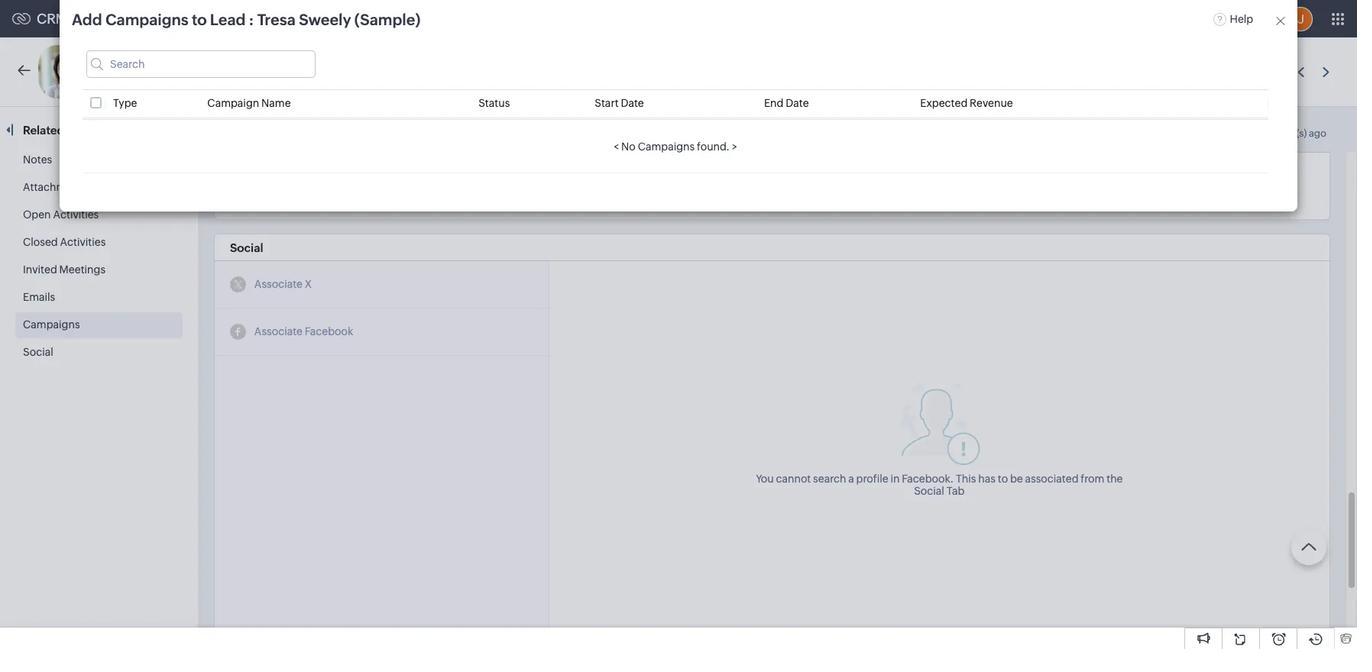 Task type: locate. For each thing, give the bounding box(es) containing it.
1 vertical spatial to
[[998, 473, 1008, 485]]

crm
[[37, 11, 68, 27]]

. this has to be associated from the social tab
[[914, 473, 1123, 497]]

sweely up morlong
[[299, 11, 351, 28]]

0 vertical spatial add
[[72, 11, 102, 28]]

invited
[[23, 264, 57, 276]]

1 vertical spatial :
[[1266, 128, 1269, 139]]

x
[[305, 278, 312, 291]]

date
[[621, 97, 644, 109], [786, 97, 809, 109]]

campaigns up ms.
[[105, 11, 188, 28]]

crm link
[[12, 11, 68, 27]]

tresa right lead on the left top of page
[[257, 11, 295, 28]]

2 date from the left
[[786, 97, 809, 109]]

add right found
[[338, 172, 359, 184]]

associated
[[1025, 473, 1079, 485]]

1 horizontal spatial date
[[786, 97, 809, 109]]

: left 9
[[1266, 128, 1269, 139]]

no records found
[[230, 172, 316, 184]]

0 horizontal spatial add
[[72, 11, 102, 28]]

tresa right ms.
[[133, 62, 171, 79]]

0 vertical spatial to
[[192, 11, 207, 28]]

0 vertical spatial (sample)
[[354, 11, 420, 28]]

.
[[950, 473, 954, 485]]

1 horizontal spatial :
[[1266, 128, 1269, 139]]

activities
[[53, 209, 99, 221], [60, 236, 106, 248]]

associate for x
[[254, 278, 303, 291]]

1 horizontal spatial no
[[621, 141, 636, 153]]

: right lead on the left top of page
[[249, 11, 254, 28]]

sweely
[[299, 11, 351, 28], [174, 62, 227, 79]]

0 horizontal spatial social
[[23, 346, 53, 358]]

cannot
[[776, 473, 811, 485]]

date for end date
[[786, 97, 809, 109]]

previous record image
[[1297, 67, 1304, 77]]

(sample) up name
[[230, 62, 296, 79]]

1 vertical spatial tresa
[[133, 62, 171, 79]]

you
[[756, 473, 774, 485]]

0 vertical spatial activities
[[53, 209, 99, 221]]

2 horizontal spatial social
[[914, 485, 944, 497]]

accounts link
[[252, 0, 324, 37]]

expected
[[920, 97, 968, 109]]

date right start
[[621, 97, 644, 109]]

end date
[[764, 97, 809, 109]]

facebook right in
[[902, 473, 950, 485]]

start date link
[[595, 97, 644, 109]]

contacts
[[195, 13, 240, 25]]

Search text field
[[86, 50, 316, 78]]

2 vertical spatial social
[[914, 485, 944, 497]]

social up associate x
[[230, 241, 263, 254]]

associate down associate x
[[254, 326, 303, 338]]

facebook down x
[[305, 326, 353, 338]]

you cannot search a profile in facebook
[[756, 473, 950, 485]]

name
[[261, 97, 291, 109]]

(sample)
[[354, 11, 420, 28], [230, 62, 296, 79]]

social left "."
[[914, 485, 944, 497]]

1 date from the left
[[621, 97, 644, 109]]

date right end on the top of the page
[[786, 97, 809, 109]]

to inside . this has to be associated from the social tab
[[998, 473, 1008, 485]]

contacts link
[[182, 0, 252, 37]]

status
[[478, 97, 510, 109]]

(sample) up associates
[[354, 11, 420, 28]]

tresa
[[257, 11, 295, 28], [133, 62, 171, 79]]

1 vertical spatial social
[[23, 346, 53, 358]]

add for add campaigns to lead  :  tresa sweely (sample)
[[72, 11, 102, 28]]

1 vertical spatial no
[[230, 172, 244, 184]]

overview link
[[232, 122, 283, 135]]

0 horizontal spatial to
[[192, 11, 207, 28]]

invited meetings
[[23, 264, 105, 276]]

meetings
[[59, 264, 105, 276]]

overview
[[232, 122, 283, 135]]

1 vertical spatial activities
[[60, 236, 106, 248]]

open activities link
[[23, 209, 99, 221]]

:
[[249, 11, 254, 28], [1266, 128, 1269, 139]]

closed activities link
[[23, 236, 106, 248]]

campaigns
[[105, 11, 188, 28], [638, 141, 695, 153], [361, 172, 418, 184], [23, 319, 80, 331]]

1 vertical spatial facebook
[[902, 473, 950, 485]]

associate left x
[[254, 278, 303, 291]]

related
[[23, 124, 64, 137]]

activities up closed activities link
[[53, 209, 99, 221]]

notes
[[23, 154, 52, 166]]

no right '<'
[[621, 141, 636, 153]]

activities up 'meetings'
[[60, 236, 106, 248]]

1 horizontal spatial to
[[998, 473, 1008, 485]]

social inside . this has to be associated from the social tab
[[914, 485, 944, 497]]

associate
[[254, 278, 303, 291], [254, 326, 303, 338]]

add
[[72, 11, 102, 28], [338, 172, 359, 184]]

0 horizontal spatial :
[[249, 11, 254, 28]]

no left records
[[230, 172, 244, 184]]

1 horizontal spatial tresa
[[257, 11, 295, 28]]

facebook
[[305, 326, 353, 338], [902, 473, 950, 485]]

sweely up campaign
[[174, 62, 227, 79]]

ago
[[1309, 128, 1326, 139]]

to left lead on the left top of page
[[192, 11, 207, 28]]

1 horizontal spatial add
[[338, 172, 359, 184]]

1 horizontal spatial facebook
[[902, 473, 950, 485]]

add right crm
[[72, 11, 102, 28]]

invited meetings link
[[23, 264, 105, 276]]

records
[[246, 172, 284, 184]]

open
[[23, 209, 51, 221]]

1 horizontal spatial social
[[230, 241, 263, 254]]

1 horizontal spatial (sample)
[[354, 11, 420, 28]]

social
[[230, 241, 263, 254], [23, 346, 53, 358], [914, 485, 944, 497]]

1 vertical spatial associate
[[254, 326, 303, 338]]

0 vertical spatial sweely
[[299, 11, 351, 28]]

0 horizontal spatial sweely
[[174, 62, 227, 79]]

campaign name
[[207, 97, 291, 109]]

to left be
[[998, 473, 1008, 485]]

0 vertical spatial facebook
[[305, 326, 353, 338]]

day(s)
[[1279, 128, 1307, 139]]

the
[[1107, 473, 1123, 485]]

1 associate from the top
[[254, 278, 303, 291]]

1 vertical spatial (sample)
[[230, 62, 296, 79]]

search
[[813, 473, 846, 485]]

0 horizontal spatial date
[[621, 97, 644, 109]]

2 associate from the top
[[254, 326, 303, 338]]

social down campaigns link
[[23, 346, 53, 358]]

1 vertical spatial add
[[338, 172, 359, 184]]

tab
[[946, 485, 965, 497]]

open activities
[[23, 209, 99, 221]]

0 vertical spatial associate
[[254, 278, 303, 291]]

update
[[1230, 128, 1264, 139]]

end date link
[[764, 97, 809, 109]]

help link
[[1213, 13, 1253, 25]]

0 horizontal spatial (sample)
[[230, 62, 296, 79]]

deals link
[[324, 0, 376, 37]]

associate x
[[254, 278, 312, 291]]



Task type: describe. For each thing, give the bounding box(es) containing it.
associate facebook
[[254, 326, 353, 338]]

type
[[113, 97, 137, 109]]

campaigns down timeline
[[361, 172, 418, 184]]

>
[[732, 141, 737, 153]]

timeline
[[316, 122, 361, 135]]

0 vertical spatial tresa
[[257, 11, 295, 28]]

campaign
[[207, 97, 259, 109]]

attachments
[[23, 181, 87, 193]]

campaign name link
[[207, 97, 291, 109]]

social link
[[23, 346, 53, 358]]

leads link
[[128, 0, 182, 37]]

expected revenue link
[[920, 97, 1013, 109]]

morlong
[[305, 66, 350, 79]]

notes link
[[23, 154, 52, 166]]

deals
[[336, 13, 364, 25]]

emails link
[[23, 291, 55, 303]]

closed
[[23, 236, 58, 248]]

tasks link
[[376, 0, 427, 37]]

0 vertical spatial no
[[621, 141, 636, 153]]

lead
[[210, 11, 246, 28]]

0 vertical spatial social
[[230, 241, 263, 254]]

activities for open activities
[[53, 209, 99, 221]]

campaigns left found.
[[638, 141, 695, 153]]

0 horizontal spatial no
[[230, 172, 244, 184]]

ms.
[[103, 62, 129, 79]]

< no campaigns found. >
[[614, 141, 737, 153]]

status link
[[478, 97, 510, 109]]

associate for facebook
[[254, 326, 303, 338]]

this
[[956, 473, 976, 485]]

expected revenue
[[920, 97, 1013, 109]]

date for start date
[[621, 97, 644, 109]]

campaigns down the emails link
[[23, 319, 80, 331]]

<
[[614, 141, 619, 153]]

end
[[764, 97, 784, 109]]

found.
[[697, 141, 730, 153]]

accounts
[[264, 13, 312, 25]]

add campaigns link
[[326, 168, 430, 189]]

leads
[[141, 13, 170, 25]]

add campaigns to lead  :  tresa sweely (sample)
[[72, 11, 420, 28]]

profile
[[856, 473, 888, 485]]

0 horizontal spatial facebook
[[305, 326, 353, 338]]

9
[[1271, 128, 1277, 139]]

in
[[890, 473, 900, 485]]

1 vertical spatial sweely
[[174, 62, 227, 79]]

0 vertical spatial :
[[249, 11, 254, 28]]

attachments link
[[23, 181, 87, 193]]

help
[[1230, 13, 1253, 25]]

last update : 9 day(s) ago
[[1209, 128, 1326, 139]]

found
[[286, 172, 316, 184]]

has
[[978, 473, 996, 485]]

home
[[86, 13, 116, 25]]

0 horizontal spatial tresa
[[133, 62, 171, 79]]

home link
[[74, 0, 128, 37]]

from
[[1081, 473, 1104, 485]]

closed activities
[[23, 236, 106, 248]]

activities for closed activities
[[60, 236, 106, 248]]

be
[[1010, 473, 1023, 485]]

-
[[299, 66, 303, 79]]

revenue
[[970, 97, 1013, 109]]

start
[[595, 97, 619, 109]]

associates
[[353, 66, 410, 79]]

timeline link
[[316, 122, 361, 135]]

related list
[[23, 124, 89, 137]]

a
[[848, 473, 854, 485]]

list
[[67, 124, 86, 137]]

campaigns link
[[23, 319, 80, 331]]

emails
[[23, 291, 55, 303]]

last
[[1209, 128, 1228, 139]]

add for add campaigns
[[338, 172, 359, 184]]

start date
[[595, 97, 644, 109]]

add campaigns
[[338, 172, 418, 184]]

ms. tresa sweely (sample) - morlong associates
[[103, 62, 410, 79]]

next record image
[[1323, 67, 1333, 77]]

1 horizontal spatial sweely
[[299, 11, 351, 28]]

tasks
[[388, 13, 415, 25]]

type link
[[113, 97, 137, 109]]



Task type: vqa. For each thing, say whether or not it's contained in the screenshot.
the MMM D, YYYY
no



